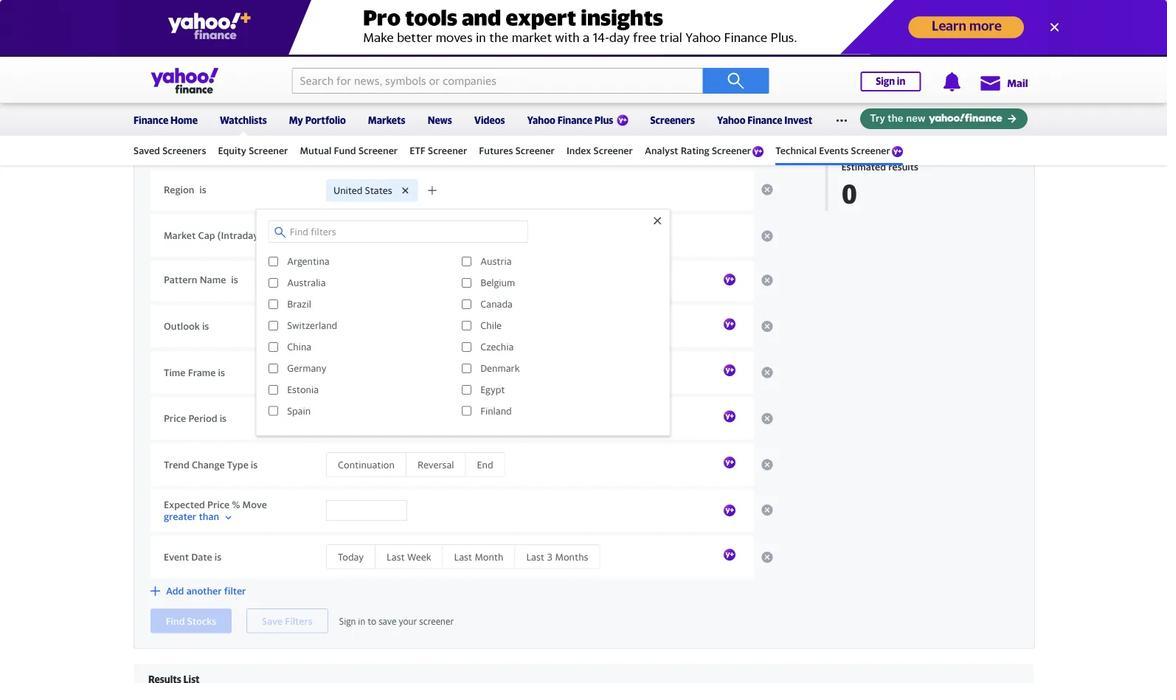 Task type: locate. For each thing, give the bounding box(es) containing it.
1 vertical spatial price
[[208, 499, 230, 510]]

1 horizontal spatial mail link
[[980, 69, 1029, 96]]

screeners down the (+1.72%) on the left top
[[152, 113, 210, 128]]

2 yahoo from the left
[[718, 114, 746, 126]]

in
[[956, 43, 963, 53], [898, 76, 906, 87], [412, 151, 419, 162], [358, 617, 366, 627]]

canada
[[480, 299, 513, 310]]

last left 3
[[527, 552, 545, 563]]

save
[[262, 616, 283, 627]]

yahoo finance premium logo image up results
[[892, 146, 904, 157]]

(+1.30%)
[[311, 89, 345, 99]]

filters
[[286, 149, 316, 162]]

news up s&p
[[123, 43, 146, 54]]

1 horizontal spatial last
[[454, 552, 473, 563]]

4,487.28
[[134, 76, 174, 88]]

3 last from the left
[[527, 552, 545, 563]]

screeners down all screeners /
[[163, 145, 206, 156]]

months
[[556, 552, 589, 563]]

find stocks
[[166, 616, 217, 627]]

mega
[[528, 230, 552, 242]]

united states
[[334, 185, 392, 196]]

fund
[[334, 145, 356, 156]]

etf
[[410, 145, 426, 156]]

mail link down 49
[[980, 69, 1029, 96]]

screener inside index screener 'link'
[[594, 145, 633, 156]]

yahoo finance plus link
[[528, 105, 629, 136]]

(+0.84%)
[[886, 89, 920, 99]]

price up than at the left bottom
[[208, 499, 230, 510]]

cap for market
[[198, 230, 215, 242]]

notifications image
[[943, 72, 962, 92]]

home inside home link
[[31, 43, 57, 54]]

0 horizontal spatial news link
[[123, 43, 146, 54]]

u.s. markets close in 1 hour 49 minutes
[[885, 43, 1034, 53]]

yahoo finance premium logo image inside the "technical events screener" link
[[892, 146, 904, 157]]

0 horizontal spatial last
[[387, 552, 405, 563]]

0 horizontal spatial yahoo finance premium logo image
[[753, 146, 764, 157]]

russell 2000
[[568, 60, 625, 72]]

2 cap from the left
[[364, 230, 380, 242]]

1 last from the left
[[387, 552, 405, 563]]

remove region image
[[762, 184, 774, 196]]

mail
[[81, 43, 99, 54], [1008, 77, 1029, 89]]

remove time frame image
[[762, 367, 774, 379]]

sign in link
[[861, 72, 922, 92]]

news link
[[123, 43, 146, 54], [428, 105, 452, 133]]

yahoo up futures screener
[[528, 114, 556, 126]]

0 horizontal spatial price
[[164, 413, 186, 424]]

is right period
[[220, 413, 227, 424]]

price
[[164, 413, 186, 424], [208, 499, 230, 510]]

screener right your
[[420, 617, 454, 627]]

1 vertical spatial sign
[[339, 617, 356, 627]]

last inside button
[[454, 552, 473, 563]]

estimated results 0
[[842, 161, 919, 210]]

navigation
[[0, 101, 1168, 165]]

move
[[243, 499, 267, 510]]

usd
[[422, 151, 439, 162]]

videos link
[[475, 105, 505, 133]]

yahoo finance invest link
[[718, 105, 813, 133]]

yahoo finance premium logo image
[[753, 146, 764, 157], [892, 146, 904, 157]]

plus
[[595, 114, 614, 126]]

russell
[[568, 60, 599, 72]]

is right date
[[215, 552, 222, 563]]

your
[[399, 617, 417, 627]]

new
[[225, 113, 251, 128]]

screener
[[215, 149, 259, 162], [420, 617, 454, 627]]

mail right home link
[[81, 43, 99, 54]]

is right type
[[251, 459, 258, 470]]

mail down minutes
[[1008, 77, 1029, 89]]

0 horizontal spatial home
[[31, 43, 57, 54]]

last left the month
[[454, 552, 473, 563]]

stocks right find
[[187, 616, 217, 627]]

0 horizontal spatial screener
[[215, 149, 259, 162]]

in for sign in to save your screener
[[358, 617, 366, 627]]

is right "frame"
[[218, 367, 225, 378]]

1 horizontal spatial home
[[171, 114, 198, 126]]

in left to in the left bottom of the page
[[358, 617, 366, 627]]

last 3 months button
[[516, 546, 600, 569]]

1 vertical spatial stocks
[[187, 616, 217, 627]]

new untitled screener
[[225, 113, 358, 128]]

nasdaq link
[[423, 60, 457, 72]]

stocks
[[179, 149, 212, 162], [187, 616, 217, 627]]

0 horizontal spatial news
[[123, 43, 146, 54]]

1 cap from the left
[[198, 230, 215, 242]]

1 yahoo from the left
[[528, 114, 556, 126]]

screener inside mutual fund screener 'link'
[[359, 145, 398, 156]]

stocks right build
[[179, 149, 212, 162]]

nasdaq
[[423, 60, 457, 72]]

united
[[334, 185, 363, 196]]

2 horizontal spatial cap
[[554, 230, 571, 242]]

yahoo finance premium logo image down yahoo finance invest
[[753, 146, 764, 157]]

add another filter button
[[148, 585, 246, 598]]

last for last 3 months
[[527, 552, 545, 563]]

0 vertical spatial sign
[[876, 76, 896, 87]]

screener down premium yahoo finance logo
[[594, 145, 633, 156]]

crude oil link
[[713, 60, 754, 72]]

0 horizontal spatial yahoo
[[528, 114, 556, 126]]

0 horizontal spatial sign
[[339, 617, 356, 627]]

date
[[191, 552, 212, 563]]

screener up "estimated"
[[852, 145, 891, 156]]

news up etf screener
[[428, 114, 452, 126]]

etf screener link
[[410, 138, 468, 163]]

watchlists
[[220, 114, 267, 126]]

2 horizontal spatial last
[[527, 552, 545, 563]]

mail link
[[81, 43, 99, 54], [980, 69, 1029, 96]]

yahoo finance premium logo image for technical events screener
[[892, 146, 904, 157]]

home
[[31, 43, 57, 54], [171, 114, 198, 126]]

1 yahoo finance premium logo image from the left
[[753, 146, 764, 157]]

denmark
[[480, 363, 520, 374]]

estimated
[[842, 161, 887, 172]]

to
[[368, 617, 377, 627]]

0 vertical spatial home
[[31, 43, 57, 54]]

cap right market
[[198, 230, 215, 242]]

78.47
[[713, 76, 739, 88]]

remove market cap (intraday) image
[[762, 230, 774, 242]]

region
[[164, 184, 194, 195]]

sign left to in the left bottom of the page
[[339, 617, 356, 627]]

cap right mega
[[554, 230, 571, 242]]

0 vertical spatial stocks
[[179, 149, 212, 162]]

remove expected price % move image
[[762, 505, 774, 516]]

cap right "small" on the left top
[[364, 230, 380, 242]]

s&p
[[134, 60, 151, 72]]

today button
[[327, 546, 376, 569]]

screener inside equity screener 'link'
[[249, 145, 288, 156]]

screener down (+1.30%)
[[305, 113, 358, 128]]

screener right etf
[[428, 145, 468, 156]]

last left 'week'
[[387, 552, 405, 563]]

last month button
[[443, 546, 516, 569]]

cap for mega
[[554, 230, 571, 242]]

screener down new
[[215, 149, 259, 162]]

in for sign in
[[898, 76, 906, 87]]

previous image
[[997, 69, 1019, 91]]

remove price period image
[[762, 413, 774, 425]]

untitled
[[254, 113, 303, 128]]

1 vertical spatial news link
[[428, 105, 452, 133]]

filter
[[224, 586, 246, 597]]

1 horizontal spatial sign
[[876, 76, 896, 87]]

2 last from the left
[[454, 552, 473, 563]]

news link up etf screener
[[428, 105, 452, 133]]

in left usd
[[412, 151, 419, 162]]

2 yahoo finance premium logo image from the left
[[892, 146, 904, 157]]

states
[[365, 185, 392, 196]]

my portfolio link
[[289, 105, 346, 133]]

saved screeners
[[134, 145, 206, 156]]

is right region
[[200, 184, 207, 195]]

0 vertical spatial mail
[[81, 43, 99, 54]]

analyst rating screener link
[[645, 138, 764, 163]]

1 horizontal spatial mail
[[1008, 77, 1029, 89]]

news inside navigation
[[428, 114, 452, 126]]

screener down markets
[[359, 145, 398, 156]]

0 vertical spatial news
[[123, 43, 146, 54]]

is
[[200, 184, 207, 195], [266, 230, 273, 242], [231, 274, 238, 286], [202, 321, 209, 332], [218, 367, 225, 378], [220, 413, 227, 424], [251, 459, 258, 470], [215, 552, 222, 563]]

sign for sign in to save your screener
[[339, 617, 356, 627]]

index screener
[[567, 145, 633, 156]]

price left period
[[164, 413, 186, 424]]

sign up the +16.40
[[876, 76, 896, 87]]

brazil
[[287, 299, 311, 310]]

1 horizontal spatial news
[[428, 114, 452, 126]]

hour
[[971, 43, 990, 53]]

None checkbox
[[269, 278, 278, 288], [462, 278, 472, 288], [269, 321, 278, 331], [269, 342, 278, 352], [269, 385, 278, 395], [462, 407, 472, 416], [269, 278, 278, 288], [462, 278, 472, 288], [269, 321, 278, 331], [269, 342, 278, 352], [269, 385, 278, 395], [462, 407, 472, 416]]

germany
[[287, 363, 326, 374]]

1 horizontal spatial screener
[[420, 617, 454, 627]]

yahoo finance premium logo image inside analyst rating screener link
[[753, 146, 764, 157]]

1 vertical spatial news
[[428, 114, 452, 126]]

mail link right home link
[[81, 43, 99, 54]]

in for currency in usd
[[412, 151, 419, 162]]

3 cap from the left
[[554, 230, 571, 242]]

more... link
[[472, 43, 502, 54]]

screener right rating
[[712, 145, 752, 156]]

stocks for find
[[187, 616, 217, 627]]

None checkbox
[[269, 257, 278, 267], [462, 257, 472, 267], [269, 300, 278, 309], [462, 300, 472, 309], [462, 321, 472, 331], [462, 342, 472, 352], [269, 364, 278, 373], [462, 364, 472, 373], [462, 385, 472, 395], [269, 407, 278, 416], [269, 257, 278, 267], [462, 257, 472, 267], [269, 300, 278, 309], [462, 300, 472, 309], [462, 321, 472, 331], [462, 342, 472, 352], [269, 364, 278, 373], [462, 364, 472, 373], [462, 385, 472, 395], [269, 407, 278, 416]]

1 vertical spatial home
[[171, 114, 198, 126]]

sign in to save your screener
[[339, 617, 454, 627]]

screener down 'untitled'
[[249, 145, 288, 156]]

greater than
[[164, 511, 219, 523]]

technical
[[776, 145, 817, 156]]

1 horizontal spatial yahoo finance premium logo image
[[892, 146, 904, 157]]

1 horizontal spatial yahoo
[[718, 114, 746, 126]]

index screener link
[[567, 138, 633, 163]]

screener right "futures"
[[516, 145, 555, 156]]

spain
[[287, 405, 311, 417]]

0 horizontal spatial cap
[[198, 230, 215, 242]]

is right the outlook
[[202, 321, 209, 332]]

None text field
[[326, 501, 408, 521]]

1 horizontal spatial cap
[[364, 230, 380, 242]]

finance
[[170, 43, 203, 54], [134, 114, 168, 126], [558, 114, 593, 126], [748, 114, 783, 126]]

continuation
[[338, 459, 395, 470]]

0 horizontal spatial mail link
[[81, 43, 99, 54]]

time
[[164, 367, 186, 378]]

in up (+0.84%)
[[898, 76, 906, 87]]

frame
[[188, 367, 216, 378]]

results
[[889, 161, 919, 172]]

week
[[408, 552, 431, 563]]

news link up s&p
[[123, 43, 146, 54]]

yahoo down +0.21
[[718, 114, 746, 126]]

1 vertical spatial mail
[[1008, 77, 1029, 89]]



Task type: describe. For each thing, give the bounding box(es) containing it.
reversal
[[418, 459, 454, 470]]

all screeners /
[[134, 113, 220, 128]]

my portfolio
[[289, 114, 346, 126]]

navigation containing finance home
[[0, 101, 1168, 165]]

rating
[[681, 145, 710, 156]]

than
[[199, 511, 219, 523]]

portfolio
[[305, 114, 346, 126]]

last month
[[454, 552, 504, 563]]

with
[[261, 149, 284, 162]]

finance home link
[[134, 105, 198, 133]]

futures
[[479, 145, 513, 156]]

0 vertical spatial screener
[[215, 149, 259, 162]]

close image
[[1048, 19, 1062, 34]]

chile
[[480, 320, 502, 331]]

small
[[338, 230, 361, 242]]

pattern name is
[[164, 274, 238, 286]]

1
[[965, 43, 970, 53]]

add another filter
[[166, 586, 246, 597]]

home inside finance home link
[[171, 114, 198, 126]]

0 horizontal spatial mail
[[81, 43, 99, 54]]

is right (intraday)
[[266, 230, 273, 242]]

s&p 500 link
[[134, 60, 171, 72]]

screener inside the etf screener link
[[428, 145, 468, 156]]

equity
[[218, 145, 247, 156]]

%
[[232, 499, 240, 510]]

news for topmost news link
[[123, 43, 146, 54]]

(+1.72%)
[[161, 89, 195, 99]]

dow 30 link
[[278, 60, 312, 72]]

0 vertical spatial mail link
[[81, 43, 99, 54]]

switzerland
[[287, 320, 337, 331]]

Search for news, symbols or companies text field
[[292, 68, 703, 94]]

analyst
[[645, 145, 679, 156]]

united states button
[[326, 179, 418, 202]]

sign for sign in
[[876, 76, 896, 87]]

all
[[134, 113, 149, 128]]

2000
[[601, 60, 625, 72]]

videos
[[475, 114, 505, 126]]

advertisement region
[[315, 0, 853, 28]]

term
[[496, 367, 518, 378]]

yahoo finance invest
[[718, 114, 813, 126]]

screeners up analyst
[[651, 114, 695, 126]]

reversal button
[[407, 453, 466, 476]]

market
[[164, 230, 196, 242]]

1 vertical spatial mail link
[[980, 69, 1029, 96]]

dow
[[278, 60, 298, 72]]

yahoo for yahoo finance invest
[[718, 114, 746, 126]]

is right name
[[231, 274, 238, 286]]

long term
[[473, 367, 518, 378]]

equity screener link
[[218, 138, 288, 163]]

currency
[[374, 151, 410, 162]]

mutual fund screener link
[[300, 138, 398, 163]]

+75.73
[[134, 89, 160, 99]]

0 vertical spatial news link
[[123, 43, 146, 54]]

1 vertical spatial screener
[[420, 617, 454, 627]]

Find filters field
[[269, 221, 528, 242]]

yahoo for yahoo finance plus
[[528, 114, 556, 126]]

remove trend change type image
[[762, 459, 774, 471]]

stocks for build
[[179, 149, 212, 162]]

technical events screener
[[776, 145, 891, 156]]

last week button
[[376, 546, 443, 569]]

crude
[[713, 60, 739, 72]]

in left 1 on the top right
[[956, 43, 963, 53]]

yahoo finance premium logo image for analyst rating screener
[[753, 146, 764, 157]]

analyst rating screener
[[645, 145, 752, 156]]

remove pattern name image
[[762, 275, 774, 286]]

news for rightmost news link
[[428, 114, 452, 126]]

0
[[842, 178, 858, 210]]

estonia
[[287, 384, 319, 396]]

cap for small
[[364, 230, 380, 242]]

screener inside analyst rating screener link
[[712, 145, 752, 156]]

remove outlook image
[[762, 321, 774, 333]]

argentina
[[287, 256, 330, 267]]

0 vertical spatial price
[[164, 413, 186, 424]]

russell 2000 link
[[568, 60, 625, 72]]

czechia
[[480, 341, 514, 353]]

screener inside futures screener link
[[516, 145, 555, 156]]

saved
[[134, 145, 160, 156]]

period
[[189, 413, 218, 424]]

invest
[[785, 114, 813, 126]]

remove event date image
[[762, 552, 774, 564]]

close image
[[651, 214, 664, 227]]

outlook
[[164, 321, 200, 332]]

last for last week
[[387, 552, 405, 563]]

last for last month
[[454, 552, 473, 563]]

small cap
[[338, 230, 380, 242]]

finance link
[[170, 43, 203, 54]]

screeners for all screeners /
[[152, 113, 210, 128]]

my
[[289, 114, 303, 126]]

screeners for saved screeners
[[163, 145, 206, 156]]

finland
[[480, 405, 512, 417]]

finance home
[[134, 114, 198, 126]]

+0.21
[[713, 89, 734, 99]]

minutes
[[1003, 43, 1034, 53]]

more...
[[472, 43, 502, 54]]

next image
[[1015, 69, 1037, 91]]

screener inside the "technical events screener" link
[[852, 145, 891, 156]]

end
[[477, 459, 494, 470]]

last week
[[387, 552, 431, 563]]

trend change type is
[[164, 459, 258, 470]]

pattern
[[164, 274, 197, 286]]

500
[[153, 60, 171, 72]]

sports link
[[227, 43, 255, 54]]

try the new yahoo finance image
[[861, 108, 1028, 129]]

1 horizontal spatial news link
[[428, 105, 452, 133]]

event
[[164, 552, 189, 563]]

markets
[[901, 43, 933, 53]]

premium yahoo finance logo image
[[617, 115, 629, 126]]

market cap (intraday) is
[[164, 230, 273, 242]]

save
[[379, 617, 397, 627]]

sign in
[[876, 76, 906, 87]]

u.s.
[[885, 43, 900, 53]]

build stocks screener with filters below
[[151, 149, 349, 162]]

screener results element
[[119, 664, 1049, 684]]

1 horizontal spatial price
[[208, 499, 230, 510]]

belgium
[[480, 277, 515, 289]]

month
[[475, 552, 504, 563]]

mobile
[[418, 43, 448, 54]]

search image
[[728, 72, 745, 90]]

s&p 500 4,487.28 +75.73 (+1.72%)
[[134, 60, 195, 99]]

time frame is
[[164, 367, 225, 378]]

entertainment
[[279, 43, 342, 54]]

mutual fund screener
[[300, 145, 398, 156]]

today
[[338, 552, 364, 563]]

futures screener
[[479, 145, 555, 156]]

small cap button
[[327, 224, 392, 247]]

events
[[820, 145, 849, 156]]

gold link
[[858, 60, 878, 72]]

change
[[192, 459, 225, 470]]

(intraday)
[[218, 230, 262, 242]]



Task type: vqa. For each thing, say whether or not it's contained in the screenshot.
40.38's '3-Mo Return' element
no



